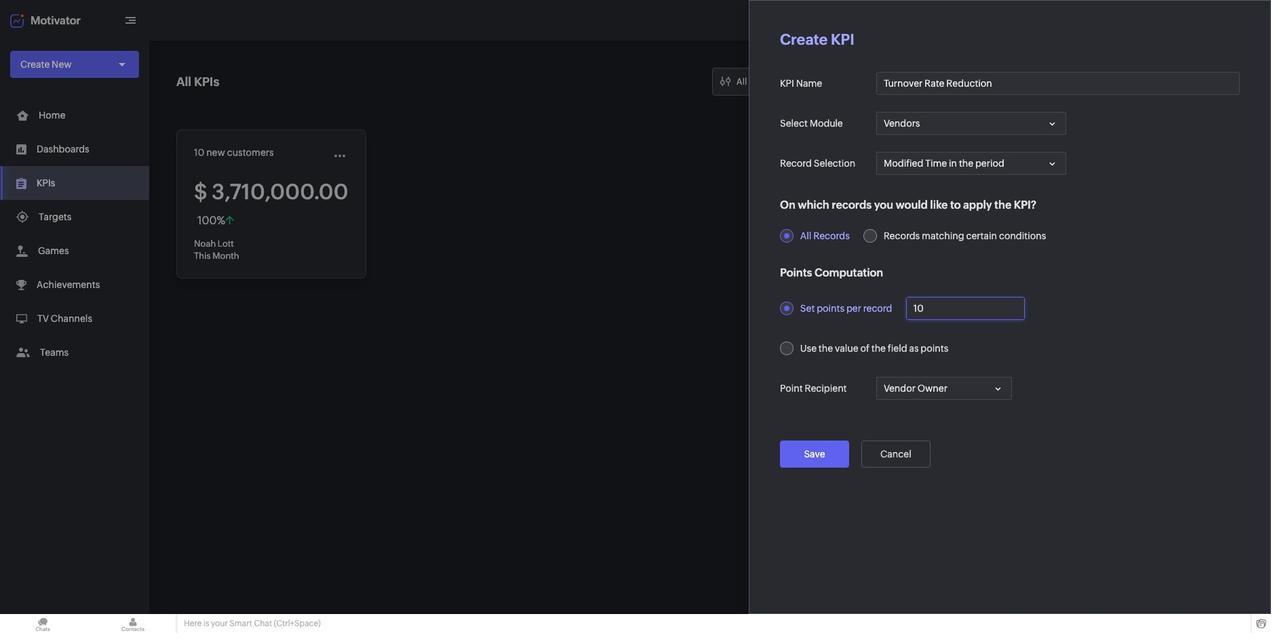 Task type: vqa. For each thing, say whether or not it's contained in the screenshot.
Chat
yes



Task type: describe. For each thing, give the bounding box(es) containing it.
modified time in the period
[[884, 158, 1004, 169]]

motivator
[[31, 14, 81, 27]]

list containing home
[[0, 98, 149, 370]]

customers
[[227, 147, 274, 158]]

certain
[[966, 231, 997, 241]]

in
[[949, 158, 957, 169]]

on which records you would like to apply the kpi?
[[780, 199, 1037, 212]]

Add Points text field
[[906, 298, 1024, 319]]

module
[[810, 118, 843, 129]]

cancel button
[[861, 441, 930, 468]]

here is your smart chat (ctrl+space)
[[184, 619, 321, 629]]

computation
[[815, 267, 883, 279]]

vendors
[[884, 118, 920, 129]]

record selection
[[780, 158, 855, 169]]

selection
[[814, 158, 855, 169]]

which
[[798, 199, 829, 212]]

vendor owner
[[884, 383, 947, 394]]

1 horizontal spatial kpis
[[194, 75, 219, 89]]

kpi?
[[1014, 199, 1037, 212]]

tv
[[37, 313, 49, 324]]

tv channels
[[37, 313, 92, 324]]

recipient
[[805, 383, 847, 394]]

100%
[[197, 214, 225, 227]]

all for all kpis
[[176, 75, 191, 89]]

0 vertical spatial points
[[817, 303, 844, 314]]

points
[[780, 267, 812, 279]]

targets
[[39, 212, 71, 222]]

Vendor Owner field
[[876, 377, 1012, 400]]

lott
[[218, 239, 234, 249]]

home
[[39, 110, 65, 121]]

all for all records
[[800, 231, 811, 241]]

per
[[846, 303, 861, 314]]

set
[[800, 303, 815, 314]]

point recipient
[[780, 383, 847, 394]]

owner
[[917, 383, 947, 394]]

$
[[194, 180, 207, 204]]

all kpis
[[176, 75, 219, 89]]

you
[[874, 199, 893, 212]]

1 horizontal spatial points
[[921, 343, 948, 354]]

use
[[800, 343, 817, 354]]

select
[[780, 118, 808, 129]]

all records
[[800, 231, 850, 241]]

select module
[[780, 118, 843, 129]]

user image
[[1229, 9, 1251, 31]]

new
[[206, 147, 225, 158]]

record
[[863, 303, 892, 314]]

new
[[52, 59, 72, 70]]

here
[[184, 619, 202, 629]]

the inside modified time in the period field
[[959, 158, 973, 169]]

noah lott this month
[[194, 239, 239, 261]]

chat
[[254, 619, 272, 629]]

dashboards
[[37, 144, 89, 155]]

channels
[[51, 313, 92, 324]]

matching
[[922, 231, 964, 241]]

(ctrl+space)
[[274, 619, 321, 629]]

modified
[[884, 158, 923, 169]]

Modified Time in the period field
[[876, 152, 1066, 175]]

10
[[194, 147, 204, 158]]

period
[[975, 158, 1004, 169]]

cancel
[[880, 449, 911, 460]]

the right "use"
[[819, 343, 833, 354]]



Task type: locate. For each thing, give the bounding box(es) containing it.
of
[[860, 343, 869, 354]]

records matching certain conditions
[[884, 231, 1046, 241]]

1 horizontal spatial records
[[884, 231, 920, 241]]

0 horizontal spatial points
[[817, 303, 844, 314]]

1 vertical spatial all
[[800, 231, 811, 241]]

points computation
[[780, 267, 883, 279]]

create new
[[20, 59, 72, 70]]

0 horizontal spatial create
[[20, 59, 50, 70]]

list
[[0, 98, 149, 370]]

create for create kpi
[[780, 31, 828, 48]]

name
[[796, 78, 822, 89]]

games
[[38, 246, 69, 256]]

1 horizontal spatial all
[[800, 231, 811, 241]]

create up kpi name
[[780, 31, 828, 48]]

1 records from the left
[[813, 231, 850, 241]]

contacts image
[[90, 614, 176, 633]]

conditions
[[999, 231, 1046, 241]]

kpi
[[831, 31, 854, 48], [780, 78, 794, 89]]

chats image
[[0, 614, 85, 633]]

create for create new
[[20, 59, 50, 70]]

time
[[925, 158, 947, 169]]

Vendors field
[[876, 112, 1066, 135]]

kpis inside list
[[37, 178, 55, 189]]

record
[[780, 158, 812, 169]]

as
[[909, 343, 919, 354]]

records down which
[[813, 231, 850, 241]]

points
[[817, 303, 844, 314], [921, 343, 948, 354]]

set points per record
[[800, 303, 892, 314]]

0 vertical spatial create
[[780, 31, 828, 48]]

points right set
[[817, 303, 844, 314]]

1 horizontal spatial create
[[780, 31, 828, 48]]

$ 3,710,000.00
[[194, 180, 348, 204]]

save
[[804, 449, 825, 460]]

all
[[176, 75, 191, 89], [800, 231, 811, 241]]

None text field
[[877, 73, 1239, 94]]

apply
[[963, 199, 992, 212]]

is
[[203, 619, 209, 629]]

the right in
[[959, 158, 973, 169]]

1 vertical spatial kpi
[[780, 78, 794, 89]]

records
[[813, 231, 850, 241], [884, 231, 920, 241]]

points right as
[[921, 343, 948, 354]]

0 vertical spatial all
[[176, 75, 191, 89]]

point
[[780, 383, 803, 394]]

create kpi
[[780, 31, 854, 48]]

this
[[194, 251, 211, 261]]

value
[[835, 343, 858, 354]]

the right of
[[871, 343, 886, 354]]

use the value of the field as points
[[800, 343, 948, 354]]

records down on which records you would like to apply the kpi?
[[884, 231, 920, 241]]

10 new customers
[[194, 147, 274, 158]]

to
[[950, 199, 961, 212]]

noah
[[194, 239, 216, 249]]

1 vertical spatial points
[[921, 343, 948, 354]]

2 records from the left
[[884, 231, 920, 241]]

smart
[[229, 619, 252, 629]]

1 horizontal spatial kpi
[[831, 31, 854, 48]]

like
[[930, 199, 948, 212]]

0 horizontal spatial all
[[176, 75, 191, 89]]

save button
[[780, 441, 849, 468]]

achievements
[[37, 279, 100, 290]]

create left new
[[20, 59, 50, 70]]

1 vertical spatial kpis
[[37, 178, 55, 189]]

create
[[780, 31, 828, 48], [20, 59, 50, 70]]

1 vertical spatial create
[[20, 59, 50, 70]]

0 vertical spatial kpis
[[194, 75, 219, 89]]

your
[[211, 619, 228, 629]]

3,710,000.00
[[212, 180, 348, 204]]

month
[[212, 251, 239, 261]]

kpis
[[194, 75, 219, 89], [37, 178, 55, 189]]

0 vertical spatial kpi
[[831, 31, 854, 48]]

on
[[780, 199, 795, 212]]

teams
[[40, 347, 69, 358]]

records
[[832, 199, 872, 212]]

vendor
[[884, 383, 916, 394]]

the left kpi?
[[994, 199, 1011, 212]]

0 horizontal spatial kpis
[[37, 178, 55, 189]]

the
[[959, 158, 973, 169], [994, 199, 1011, 212], [819, 343, 833, 354], [871, 343, 886, 354]]

kpi name
[[780, 78, 822, 89]]

0 horizontal spatial kpi
[[780, 78, 794, 89]]

0 horizontal spatial records
[[813, 231, 850, 241]]

field
[[888, 343, 907, 354]]

would
[[896, 199, 928, 212]]



